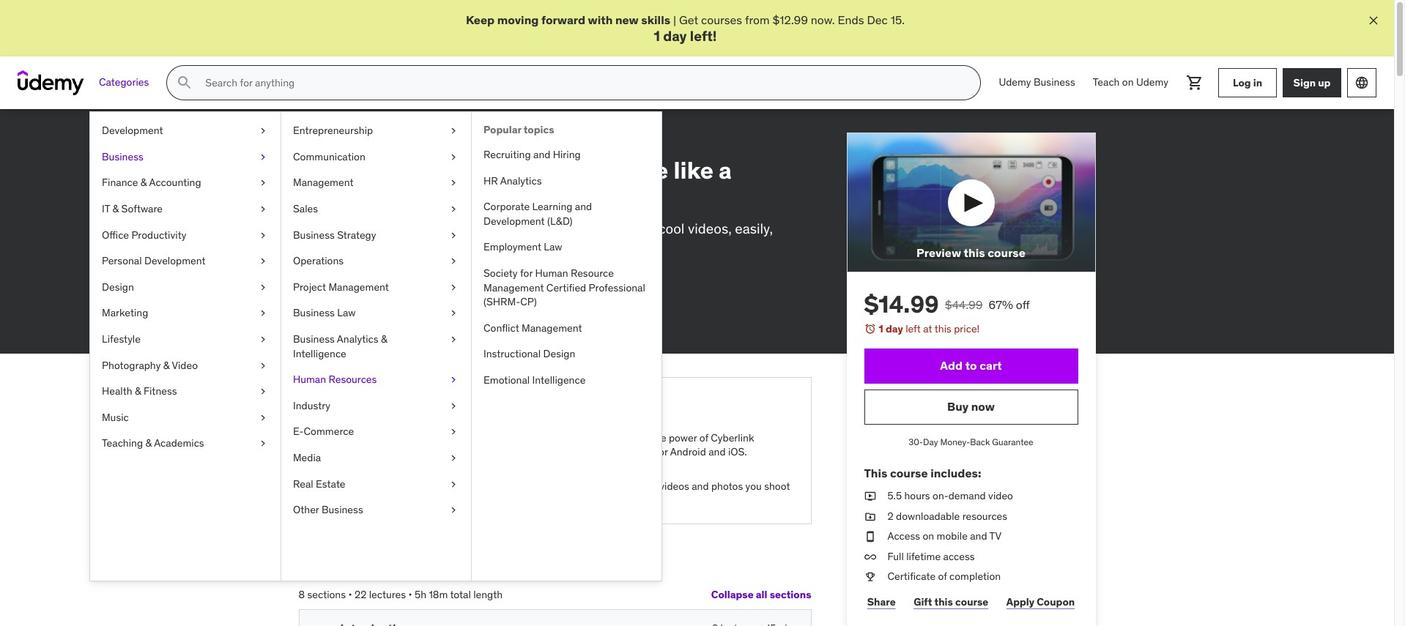Task type: vqa. For each thing, say whether or not it's contained in the screenshot.
Log
yes



Task type: describe. For each thing, give the bounding box(es) containing it.
1 vertical spatial day
[[886, 323, 903, 336]]

this
[[864, 466, 888, 481]]

and down learning
[[553, 220, 576, 237]]

business for business
[[102, 150, 143, 163]]

xsmall image for project management
[[448, 280, 459, 295]]

video left popular on the top of the page
[[418, 132, 446, 145]]

day
[[923, 437, 938, 448]]

by
[[338, 290, 349, 303]]

design inside design link
[[102, 280, 134, 294]]

buy now
[[947, 400, 995, 414]]

full
[[888, 550, 904, 563]]

22
[[355, 588, 367, 601]]

xsmall image for management
[[448, 176, 459, 190]]

useful
[[369, 480, 397, 493]]

teach
[[1093, 76, 1120, 89]]

1/2022
[[379, 310, 412, 323]]

your inside the other useful apps that will help take your video productions to the next level.
[[507, 480, 526, 493]]

course for preview this course
[[988, 246, 1026, 260]]

e-commerce link
[[281, 419, 471, 445]]

to right ios
[[605, 220, 618, 237]]

marketing
[[102, 307, 148, 320]]

0 vertical spatial development
[[102, 124, 163, 137]]

the inside the other useful apps that will help take your video productions to the next level.
[[436, 494, 451, 508]]

students
[[443, 270, 484, 283]]

design link
[[90, 275, 281, 301]]

0 vertical spatial photography
[[299, 132, 362, 145]]

xsmall image inside industry link
[[448, 399, 459, 413]]

video editing link
[[500, 130, 566, 148]]

to for how to utilize the power of cyberlink powerdirector for android and ios.
[[610, 431, 620, 444]]

now
[[971, 400, 995, 414]]

cart
[[980, 359, 1002, 373]]

161 students
[[427, 270, 484, 283]]

english for english
[[442, 310, 475, 323]]

use
[[299, 220, 323, 237]]

to inside the other useful apps that will help take your video productions to the next level.
[[425, 494, 434, 508]]

sign
[[1294, 76, 1316, 89]]

other for other useful apps that will help take your video productions to the next level.
[[340, 480, 366, 493]]

2 udemy from the left
[[1136, 76, 1169, 89]]

real estate
[[293, 477, 345, 491]]

& for xsmall icon inside teaching & academics link
[[145, 437, 152, 450]]

other business
[[293, 503, 363, 517]]

moving
[[497, 12, 539, 27]]

teaching & academics link
[[90, 431, 281, 457]]

the for utilize
[[651, 431, 666, 444]]

phone.
[[623, 494, 655, 508]]

xsmall image for music
[[257, 411, 269, 425]]

dec
[[867, 12, 888, 27]]

your inside how to edit videos on your phone like a professional use cyberlink powerdirector for android and ios to make cool videos, easily, quickly, and cheaply on phones and tablets
[[544, 155, 593, 185]]

day inside keep moving forward with new skills | get courses from $12.99 now. ends dec 15. 1 day left!
[[663, 27, 687, 45]]

buy
[[947, 400, 969, 414]]

choose a language image
[[1355, 76, 1369, 90]]

resources
[[962, 510, 1008, 523]]

you inside how to make photos and videos you shoot on your phone into a professional masterpiece.
[[489, 431, 505, 444]]

development inside corporate learning and development (l&d)
[[484, 215, 545, 228]]

& up communication
[[364, 132, 371, 145]]

employment law
[[484, 241, 562, 254]]

back
[[970, 437, 990, 448]]

0 horizontal spatial human
[[293, 373, 326, 386]]

length
[[473, 588, 503, 601]]

into
[[408, 446, 425, 459]]

submit search image
[[176, 74, 194, 92]]

with
[[588, 12, 613, 27]]

design for video design
[[449, 132, 483, 145]]

1 vertical spatial photography & video
[[102, 359, 198, 372]]

your inside how to edit the videos and photos you shoot on your phone.
[[601, 494, 621, 508]]

share
[[867, 595, 896, 609]]

mobile
[[937, 530, 968, 543]]

1 vertical spatial photography & video link
[[90, 353, 281, 379]]

next
[[454, 494, 474, 508]]

2 vertical spatial development
[[144, 254, 206, 268]]

certified
[[546, 281, 586, 294]]

and left tv
[[970, 530, 987, 543]]

photos inside how to make photos and videos you shoot on your phone into a professional masterpiece.
[[403, 431, 434, 444]]

$14.99 $44.99 67% off
[[864, 290, 1030, 320]]

30-
[[909, 437, 923, 448]]

this for preview
[[964, 246, 985, 260]]

hr
[[484, 174, 498, 187]]

what
[[317, 394, 362, 417]]

and inside 'how to utilize the power of cyberlink powerdirector for android and ios.'
[[709, 446, 726, 459]]

2 downloadable resources
[[888, 510, 1008, 523]]

collapse
[[711, 588, 754, 601]]

from
[[745, 12, 770, 27]]

quickly,
[[299, 239, 345, 257]]

xsmall image for finance & accounting
[[257, 176, 269, 190]]

updated
[[338, 310, 376, 323]]

xsmall image inside it & software 'link'
[[257, 202, 269, 217]]

software
[[121, 202, 163, 215]]

make inside how to make photos and videos you shoot on your phone into a professional masterpiece.
[[375, 431, 400, 444]]

to for how to edit videos on your phone like a professional use cyberlink powerdirector for android and ios to make cool videos, easily, quickly, and cheaply on phones and tablets
[[354, 155, 377, 185]]

get
[[679, 12, 698, 27]]

cyberlink inside 'how to utilize the power of cyberlink powerdirector for android and ios.'
[[711, 431, 754, 444]]

to for how to edit the videos and photos you shoot on your phone.
[[610, 480, 620, 493]]

xsmall image inside the e-commerce link
[[448, 425, 459, 440]]

finance & accounting
[[102, 176, 201, 189]]

& for xsmall icon in the "finance & accounting" link
[[141, 176, 147, 189]]

analytics for business
[[337, 333, 378, 346]]

design for instructional design
[[543, 348, 575, 361]]

music
[[102, 411, 129, 424]]

you inside how to edit the videos and photos you shoot on your phone.
[[746, 480, 762, 493]]

udemy business link
[[990, 65, 1084, 101]]

corporate learning and development (l&d)
[[484, 200, 592, 228]]

1 vertical spatial course
[[890, 466, 928, 481]]

management inside the society for human resource management certified professional (shrm-cp)
[[484, 281, 544, 294]]

intelligence inside human resources element
[[532, 374, 586, 387]]

business for business law
[[293, 307, 335, 320]]

cool
[[659, 220, 685, 237]]

business left teach
[[1034, 76, 1075, 89]]

sales
[[293, 202, 318, 215]]

finance
[[102, 176, 138, 189]]

how for on
[[587, 480, 608, 493]]

analytics for hr
[[500, 174, 542, 187]]

xsmall image for development
[[257, 124, 269, 138]]

real
[[293, 477, 313, 491]]

teach on udemy link
[[1084, 65, 1177, 101]]

and inside how to edit the videos and photos you shoot on your phone.
[[692, 480, 709, 493]]

your inside how to make photos and videos you shoot on your phone into a professional masterpiece.
[[354, 446, 374, 459]]

udemy business
[[999, 76, 1075, 89]]

make inside how to edit videos on your phone like a professional use cyberlink powerdirector for android and ios to make cool videos, easily, quickly, and cheaply on phones and tablets
[[621, 220, 655, 237]]

udemy image
[[18, 70, 84, 95]]

xsmall image for business analytics & intelligence
[[448, 333, 459, 347]]

downloadable
[[896, 510, 960, 523]]

ios
[[580, 220, 602, 237]]

for inside the society for human resource management certified professional (shrm-cp)
[[520, 267, 533, 280]]

marketing link
[[90, 301, 281, 327]]

learn
[[414, 394, 456, 417]]

conflict
[[484, 321, 519, 335]]

xsmall image inside operations link
[[448, 254, 459, 269]]

help
[[462, 480, 482, 493]]

video editing
[[500, 132, 566, 145]]

on inside how to make photos and videos you shoot on your phone into a professional masterpiece.
[[340, 446, 352, 459]]

human resources element
[[471, 112, 662, 581]]

gift
[[914, 595, 932, 609]]

how for professional
[[299, 155, 349, 185]]

apply coupon button
[[1003, 588, 1078, 617]]

what you'll learn
[[317, 394, 456, 417]]

you'll
[[366, 394, 410, 417]]

0 vertical spatial photography & video
[[299, 132, 401, 145]]

english for english [auto]
[[505, 310, 539, 323]]

categories button
[[90, 65, 158, 101]]

1 udemy from the left
[[999, 76, 1031, 89]]

and inside corporate learning and development (l&d)
[[575, 200, 592, 213]]

& inside business analytics & intelligence
[[381, 333, 387, 346]]

video inside the other useful apps that will help take your video productions to the next level.
[[340, 494, 365, 508]]

recruiting and hiring
[[484, 148, 581, 161]]

preview
[[917, 246, 961, 260]]

society for human resource management certified professional (shrm-cp)
[[484, 267, 645, 309]]

business strategy
[[293, 228, 376, 241]]

add
[[940, 359, 963, 373]]

keep moving forward with new skills | get courses from $12.99 now. ends dec 15. 1 day left!
[[466, 12, 905, 45]]

now.
[[811, 12, 835, 27]]

health & fitness link
[[90, 379, 281, 405]]

a inside how to edit videos on your phone like a professional use cyberlink powerdirector for android and ios to make cool videos, easily, quickly, and cheaply on phones and tablets
[[719, 155, 732, 185]]

photos inside how to edit the videos and photos you shoot on your phone.
[[711, 480, 743, 493]]

business law
[[293, 307, 356, 320]]

health
[[102, 385, 132, 398]]

xsmall image for other business
[[448, 503, 459, 518]]

entrepreneurship
[[293, 124, 373, 137]]

xsmall image inside office productivity link
[[257, 228, 269, 243]]

and up (15
[[348, 239, 372, 257]]

|
[[673, 12, 676, 27]]

on inside teach on udemy link
[[1122, 76, 1134, 89]]

xsmall image inside human resources link
[[448, 373, 459, 387]]

close image
[[1366, 13, 1381, 28]]

a inside how to make photos and videos you shoot on your phone into a professional masterpiece.
[[428, 446, 433, 459]]

xsmall image inside "marketing" link
[[257, 307, 269, 321]]

office productivity link
[[90, 222, 281, 248]]

edit for the
[[622, 480, 640, 493]]

shopping cart with 0 items image
[[1186, 74, 1204, 92]]

on-
[[933, 489, 949, 503]]

hr analytics link
[[472, 168, 662, 194]]



Task type: locate. For each thing, give the bounding box(es) containing it.
you down ios.
[[746, 480, 762, 493]]

design inside 'instructional design' link
[[543, 348, 575, 361]]

this right at on the bottom right of page
[[935, 323, 952, 336]]

xsmall image inside "finance & accounting" link
[[257, 176, 269, 190]]

1 sections from the left
[[307, 588, 346, 601]]

project
[[293, 280, 326, 294]]

powerdirector
[[388, 220, 477, 237], [587, 446, 653, 459]]

xsmall image inside business link
[[257, 150, 269, 164]]

your down editing
[[544, 155, 593, 185]]

1 vertical spatial development
[[484, 215, 545, 228]]

powerdirector up cheaply
[[388, 220, 477, 237]]

for right society
[[520, 267, 533, 280]]

make up media link
[[375, 431, 400, 444]]

law for business law
[[337, 307, 356, 320]]

for down corporate
[[481, 220, 498, 237]]

shoot inside how to edit the videos and photos you shoot on your phone.
[[764, 480, 790, 493]]

and down editing
[[533, 148, 551, 161]]

video up recruiting
[[500, 132, 528, 145]]

& down "1/2022"
[[381, 333, 387, 346]]

& right finance
[[141, 176, 147, 189]]

xsmall image
[[257, 124, 269, 138], [257, 150, 269, 164], [448, 150, 459, 164], [257, 176, 269, 190], [448, 176, 459, 190], [448, 202, 459, 217], [448, 228, 459, 243], [257, 254, 269, 269], [257, 280, 269, 295], [448, 280, 459, 295], [448, 333, 459, 347], [257, 359, 269, 373], [257, 385, 269, 399], [257, 411, 269, 425], [257, 437, 269, 451], [448, 503, 459, 518]]

edit up sales link
[[382, 155, 427, 185]]

business link
[[90, 144, 281, 170]]

0 vertical spatial this
[[964, 246, 985, 260]]

corporate learning and development (l&d) link
[[472, 194, 662, 235]]

0 horizontal spatial english
[[442, 310, 475, 323]]

1 horizontal spatial design
[[449, 132, 483, 145]]

1 horizontal spatial of
[[938, 570, 947, 584]]

2 vertical spatial this
[[935, 595, 953, 609]]

for inside 'how to utilize the power of cyberlink powerdirector for android and ios.'
[[655, 446, 668, 459]]

development link
[[90, 118, 281, 144]]

0 vertical spatial professional
[[299, 183, 437, 213]]

on right teach
[[1122, 76, 1134, 89]]

0 horizontal spatial cyberlink
[[326, 220, 385, 237]]

e-commerce
[[293, 425, 354, 438]]

& for xsmall image in it & software 'link'
[[113, 202, 119, 215]]

to for how to make photos and videos you shoot on your phone into a professional masterpiece.
[[363, 431, 373, 444]]

analytics inside business analytics & intelligence
[[337, 333, 378, 346]]

for inside how to edit videos on your phone like a professional use cyberlink powerdirector for android and ios to make cool videos, easily, quickly, and cheaply on phones and tablets
[[481, 220, 498, 237]]

human inside the society for human resource management certified professional (shrm-cp)
[[535, 267, 568, 280]]

will
[[445, 480, 460, 493]]

xsmall image inside teaching & academics link
[[257, 437, 269, 451]]

1 vertical spatial edit
[[622, 480, 640, 493]]

to inside button
[[965, 359, 977, 373]]

sections inside dropdown button
[[770, 588, 811, 601]]

xsmall image inside development link
[[257, 124, 269, 138]]

1 horizontal spatial human
[[535, 267, 568, 280]]

0 horizontal spatial powerdirector
[[388, 220, 477, 237]]

created
[[299, 290, 335, 303]]

popular
[[484, 123, 521, 136]]

to left cart
[[965, 359, 977, 373]]

left!
[[690, 27, 717, 45]]

0 horizontal spatial you
[[489, 431, 505, 444]]

to up media link
[[363, 431, 373, 444]]

this inside gift this course link
[[935, 595, 953, 609]]

development down categories dropdown button
[[102, 124, 163, 137]]

1 horizontal spatial intelligence
[[532, 374, 586, 387]]

this inside preview this course button
[[964, 246, 985, 260]]

0 horizontal spatial analytics
[[337, 333, 378, 346]]

xsmall image inside management link
[[448, 176, 459, 190]]

human up industry
[[293, 373, 326, 386]]

day down |
[[663, 27, 687, 45]]

on
[[1122, 76, 1134, 89], [511, 155, 539, 185], [426, 239, 442, 257], [340, 446, 352, 459], [587, 494, 599, 508], [923, 530, 934, 543]]

& right health
[[135, 385, 141, 398]]

0 vertical spatial you
[[489, 431, 505, 444]]

0 vertical spatial day
[[663, 27, 687, 45]]

powerdirector inside 'how to utilize the power of cyberlink powerdirector for android and ios.'
[[587, 446, 653, 459]]

the for edit
[[642, 480, 657, 493]]

design down personal
[[102, 280, 134, 294]]

edit inside how to edit videos on your phone like a professional use cyberlink powerdirector for android and ios to make cool videos, easily, quickly, and cheaply on phones and tablets
[[382, 155, 427, 185]]

& right "it"
[[113, 202, 119, 215]]

professional
[[589, 281, 645, 294]]

edit up phone. on the left
[[622, 480, 640, 493]]

how for android
[[587, 431, 608, 444]]

xsmall image for photography & video
[[257, 359, 269, 373]]

and down 'how to utilize the power of cyberlink powerdirector for android and ios.'
[[692, 480, 709, 493]]

Search for anything text field
[[202, 70, 963, 95]]

your left phone. on the left
[[601, 494, 621, 508]]

course up hours
[[890, 466, 928, 481]]

strategy
[[337, 228, 376, 241]]

law down (l&d)
[[544, 241, 562, 254]]

0 horizontal spatial design
[[102, 280, 134, 294]]

sections right 8
[[307, 588, 346, 601]]

other useful apps that will help take your video productions to the next level.
[[340, 480, 526, 508]]

xsmall image inside sales link
[[448, 202, 459, 217]]

this right 'preview'
[[964, 246, 985, 260]]

xsmall image for health & fitness
[[257, 385, 269, 399]]

1 down skills
[[654, 27, 660, 45]]

video
[[988, 489, 1013, 503], [340, 494, 365, 508]]

• left 22
[[348, 588, 352, 601]]

161
[[427, 270, 441, 283]]

1 vertical spatial for
[[520, 267, 533, 280]]

2 horizontal spatial for
[[655, 446, 668, 459]]

real estate link
[[281, 471, 471, 498]]

1 vertical spatial phone
[[376, 446, 405, 459]]

1 vertical spatial a
[[428, 446, 433, 459]]

xsmall image for communication
[[448, 150, 459, 164]]

business inside business analytics & intelligence
[[293, 333, 335, 346]]

law for employment law
[[544, 241, 562, 254]]

2 horizontal spatial design
[[543, 348, 575, 361]]

1 vertical spatial shoot
[[764, 480, 790, 493]]

english down "cp)"
[[505, 310, 539, 323]]

cyberlink up ios.
[[711, 431, 754, 444]]

1 horizontal spatial law
[[544, 241, 562, 254]]

android down 'power'
[[670, 446, 706, 459]]

other for other business
[[293, 503, 319, 517]]

how inside how to make photos and videos you shoot on your phone into a professional masterpiece.
[[340, 431, 361, 444]]

xsmall image for business
[[257, 150, 269, 164]]

other down the real
[[293, 503, 319, 517]]

0 horizontal spatial photography
[[102, 359, 161, 372]]

0 horizontal spatial make
[[375, 431, 400, 444]]

it & software
[[102, 202, 163, 215]]

apply coupon
[[1007, 595, 1075, 609]]

& for xsmall icon related to photography & video
[[163, 359, 170, 372]]

1 horizontal spatial you
[[746, 480, 762, 493]]

the inside 'how to utilize the power of cyberlink powerdirector for android and ios.'
[[651, 431, 666, 444]]

your up masterpiece.
[[354, 446, 374, 459]]

2 english from the left
[[505, 310, 539, 323]]

0 vertical spatial make
[[621, 220, 655, 237]]

sections right all
[[770, 588, 811, 601]]

edit for videos
[[382, 155, 427, 185]]

courses
[[701, 12, 742, 27]]

1 vertical spatial this
[[935, 323, 952, 336]]

xsmall image inside the music link
[[257, 411, 269, 425]]

1 horizontal spatial cyberlink
[[711, 431, 754, 444]]

analytics inside human resources element
[[500, 174, 542, 187]]

a right like
[[719, 155, 732, 185]]

1 horizontal spatial make
[[621, 220, 655, 237]]

0 vertical spatial 1
[[654, 27, 660, 45]]

android inside 'how to utilize the power of cyberlink powerdirector for android and ios.'
[[670, 446, 706, 459]]

video down lifestyle link in the left of the page
[[172, 359, 198, 372]]

xsmall image inside lifestyle link
[[257, 333, 269, 347]]

xsmall image
[[448, 124, 459, 138], [486, 133, 498, 145], [257, 202, 269, 217], [257, 228, 269, 243], [448, 254, 459, 269], [257, 307, 269, 321], [448, 307, 459, 321], [299, 311, 310, 323], [257, 333, 269, 347], [448, 373, 459, 387], [448, 399, 459, 413], [448, 425, 459, 440], [317, 431, 329, 446], [448, 451, 459, 466], [448, 477, 459, 492], [317, 480, 329, 494], [864, 489, 876, 504], [864, 510, 876, 524], [864, 530, 876, 544], [864, 550, 876, 564], [864, 570, 876, 585]]

design inside video design link
[[449, 132, 483, 145]]

on inside how to edit the videos and photos you shoot on your phone.
[[587, 494, 599, 508]]

day left the left
[[886, 323, 903, 336]]

for up how to edit the videos and photos you shoot on your phone.
[[655, 446, 668, 459]]

photography & video link up communication
[[299, 130, 401, 148]]

law inside human resources element
[[544, 241, 562, 254]]

powerdirector inside how to edit videos on your phone like a professional use cyberlink powerdirector for android and ios to make cool videos, easily, quickly, and cheaply on phones and tablets
[[388, 220, 477, 237]]

video design
[[418, 132, 483, 145]]

1 horizontal spatial sections
[[770, 588, 811, 601]]

0 vertical spatial the
[[651, 431, 666, 444]]

videos inside how to edit videos on your phone like a professional use cyberlink powerdirector for android and ios to make cool videos, easily, quickly, and cheaply on phones and tablets
[[432, 155, 505, 185]]

0 vertical spatial photos
[[403, 431, 434, 444]]

videos down 'how to utilize the power of cyberlink powerdirector for android and ios.'
[[660, 480, 689, 493]]

course for gift this course
[[955, 595, 989, 609]]

of inside 'how to utilize the power of cyberlink powerdirector for android and ios.'
[[700, 431, 708, 444]]

lectures
[[369, 588, 406, 601]]

accounting
[[149, 176, 201, 189]]

lifetime
[[907, 550, 941, 563]]

professional inside how to edit videos on your phone like a professional use cyberlink powerdirector for android and ios to make cool videos, easily, quickly, and cheaply on phones and tablets
[[299, 183, 437, 213]]

business up the operations
[[293, 228, 335, 241]]

professional up help
[[436, 446, 492, 459]]

photography up communication
[[299, 132, 362, 145]]

0 horizontal spatial photography & video
[[102, 359, 198, 372]]

on down the downloadable
[[923, 530, 934, 543]]

photography up health & fitness on the bottom of page
[[102, 359, 161, 372]]

how inside how to edit videos on your phone like a professional use cyberlink powerdirector for android and ios to make cool videos, easily, quickly, and cheaply on phones and tablets
[[299, 155, 349, 185]]

to inside how to edit the videos and photos you shoot on your phone.
[[610, 480, 620, 493]]

your right take
[[507, 480, 526, 493]]

xsmall image inside entrepreneurship link
[[448, 124, 459, 138]]

photos down ios.
[[711, 480, 743, 493]]

0 horizontal spatial a
[[428, 446, 433, 459]]

1 horizontal spatial photography & video link
[[299, 130, 401, 148]]

0 vertical spatial for
[[481, 220, 498, 237]]

0 horizontal spatial phone
[[376, 446, 405, 459]]

& for xsmall icon in the health & fitness link
[[135, 385, 141, 398]]

on down the video editing link
[[511, 155, 539, 185]]

1 english from the left
[[442, 310, 475, 323]]

phone inside how to make photos and videos you shoot on your phone into a professional masterpiece.
[[376, 446, 405, 459]]

edit inside how to edit the videos and photos you shoot on your phone.
[[622, 480, 640, 493]]

new
[[615, 12, 639, 27]]

0 vertical spatial phone
[[598, 155, 668, 185]]

0 horizontal spatial other
[[293, 503, 319, 517]]

1 vertical spatial photos
[[711, 480, 743, 493]]

1 horizontal spatial for
[[520, 267, 533, 280]]

business law link
[[281, 301, 471, 327]]

0 horizontal spatial 1
[[654, 27, 660, 45]]

personal development
[[102, 254, 206, 268]]

xsmall image for sales
[[448, 202, 459, 217]]

total
[[450, 588, 471, 601]]

course down "completion"
[[955, 595, 989, 609]]

professional inside how to make photos and videos you shoot on your phone into a professional masterpiece.
[[436, 446, 492, 459]]

categories
[[99, 76, 149, 89]]

of right 'power'
[[700, 431, 708, 444]]

1 horizontal spatial android
[[670, 446, 706, 459]]

1 horizontal spatial shoot
[[764, 480, 790, 493]]

photography
[[299, 132, 362, 145], [102, 359, 161, 372]]

to for add to cart
[[965, 359, 977, 373]]

course inside button
[[988, 246, 1026, 260]]

the inside how to edit the videos and photos you shoot on your phone.
[[642, 480, 657, 493]]

on left phone. on the left
[[587, 494, 599, 508]]

1 • from the left
[[348, 588, 352, 601]]

business for business strategy
[[293, 228, 335, 241]]

business for business analytics & intelligence
[[293, 333, 335, 346]]

videos inside how to edit the videos and photos you shoot on your phone.
[[660, 480, 689, 493]]

xsmall image inside business strategy link
[[448, 228, 459, 243]]

1 horizontal spatial edit
[[622, 480, 640, 493]]

0 horizontal spatial photography & video link
[[90, 353, 281, 379]]

2 vertical spatial videos
[[660, 480, 689, 493]]

how inside how to edit the videos and photos you shoot on your phone.
[[587, 480, 608, 493]]

emotional intelligence link
[[472, 368, 662, 394]]

2 vertical spatial the
[[436, 494, 451, 508]]

1 vertical spatial analytics
[[337, 333, 378, 346]]

make
[[621, 220, 655, 237], [375, 431, 400, 444]]

xsmall image inside design link
[[257, 280, 269, 295]]

photos
[[403, 431, 434, 444], [711, 480, 743, 493]]

business down the last
[[293, 333, 335, 346]]

tv
[[990, 530, 1002, 543]]

to up sales link
[[354, 155, 377, 185]]

xsmall image inside communication link
[[448, 150, 459, 164]]

business analytics & intelligence
[[293, 333, 387, 360]]

1 vertical spatial videos
[[456, 431, 486, 444]]

xsmall image for business strategy
[[448, 228, 459, 243]]

a
[[719, 155, 732, 185], [428, 446, 433, 459]]

phone inside how to edit videos on your phone like a professional use cyberlink powerdirector for android and ios to make cool videos, easily, quickly, and cheaply on phones and tablets
[[598, 155, 668, 185]]

xsmall image inside the business analytics & intelligence link
[[448, 333, 459, 347]]

intelligence up the human resources
[[293, 347, 346, 360]]

1
[[654, 27, 660, 45], [879, 323, 883, 336]]

0 vertical spatial a
[[719, 155, 732, 185]]

android inside how to edit videos on your phone like a professional use cyberlink powerdirector for android and ios to make cool videos, easily, quickly, and cheaply on phones and tablets
[[501, 220, 550, 237]]

alarm image
[[864, 323, 876, 335]]

shoot inside how to make photos and videos you shoot on your phone into a professional masterpiece.
[[507, 431, 533, 444]]

conflict management
[[484, 321, 582, 335]]

1 horizontal spatial a
[[719, 155, 732, 185]]

video down estate
[[340, 494, 365, 508]]

and up society
[[495, 239, 518, 257]]

analytics down updated
[[337, 333, 378, 346]]

fitness
[[144, 385, 177, 398]]

1 horizontal spatial video
[[988, 489, 1013, 503]]

gift this course
[[914, 595, 989, 609]]

phone down the e-commerce link
[[376, 446, 405, 459]]

development
[[102, 124, 163, 137], [484, 215, 545, 228], [144, 254, 206, 268]]

intelligence down 'instructional design' link
[[532, 374, 586, 387]]

make left cool
[[621, 220, 655, 237]]

small image
[[317, 622, 332, 626]]

1 horizontal spatial photography & video
[[299, 132, 401, 145]]

2
[[888, 510, 894, 523]]

videos,
[[688, 220, 732, 237]]

1 horizontal spatial 1
[[879, 323, 883, 336]]

analytics down recruiting and hiring
[[500, 174, 542, 187]]

phones
[[445, 239, 491, 257]]

1 horizontal spatial udemy
[[1136, 76, 1169, 89]]

guarantee
[[992, 437, 1034, 448]]

0 horizontal spatial edit
[[382, 155, 427, 185]]

the right utilize
[[651, 431, 666, 444]]

video up resources
[[988, 489, 1013, 503]]

conflict management link
[[472, 316, 662, 342]]

management
[[293, 176, 354, 189], [329, 280, 389, 294], [484, 281, 544, 294], [522, 321, 582, 335]]

intelligence inside business analytics & intelligence
[[293, 347, 346, 360]]

and inside how to make photos and videos you shoot on your phone into a professional masterpiece.
[[437, 431, 454, 444]]

photos up into
[[403, 431, 434, 444]]

0 vertical spatial videos
[[432, 155, 505, 185]]

1 horizontal spatial english
[[505, 310, 539, 323]]

of down the full lifetime access
[[938, 570, 947, 584]]

0 horizontal spatial for
[[481, 220, 498, 237]]

xsmall image inside health & fitness link
[[257, 385, 269, 399]]

created by timothy maxwell
[[299, 290, 427, 303]]

price!
[[954, 323, 980, 336]]

project management
[[293, 280, 389, 294]]

how for your
[[340, 431, 361, 444]]

2 vertical spatial course
[[955, 595, 989, 609]]

day
[[663, 27, 687, 45], [886, 323, 903, 336]]

on down commerce
[[340, 446, 352, 459]]

level.
[[476, 494, 500, 508]]

office productivity
[[102, 228, 186, 241]]

0 vertical spatial course
[[988, 246, 1026, 260]]

1 horizontal spatial photos
[[711, 480, 743, 493]]

for
[[481, 220, 498, 237], [520, 267, 533, 280], [655, 446, 668, 459]]

android up employment law
[[501, 220, 550, 237]]

english down 161 students at top
[[442, 310, 475, 323]]

like
[[674, 155, 714, 185]]

videos inside how to make photos and videos you shoot on your phone into a professional masterpiece.
[[456, 431, 486, 444]]

intelligence
[[293, 347, 346, 360], [532, 374, 586, 387]]

to left utilize
[[610, 431, 620, 444]]

other inside the other useful apps that will help take your video productions to the next level.
[[340, 480, 366, 493]]

2 sections from the left
[[770, 588, 811, 601]]

(l&d)
[[547, 215, 573, 228]]

teaching
[[102, 437, 143, 450]]

1 vertical spatial you
[[746, 480, 762, 493]]

0 horizontal spatial udemy
[[999, 76, 1031, 89]]

design
[[449, 132, 483, 145], [102, 280, 134, 294], [543, 348, 575, 361]]

photography & video up health & fitness on the bottom of page
[[102, 359, 198, 372]]

• left 5h 18m on the left of the page
[[408, 588, 412, 601]]

society
[[484, 267, 518, 280]]

a right into
[[428, 446, 433, 459]]

project management link
[[281, 275, 471, 301]]

xsmall image inside media link
[[448, 451, 459, 466]]

business up finance
[[102, 150, 143, 163]]

1 vertical spatial design
[[102, 280, 134, 294]]

business analytics & intelligence link
[[281, 327, 471, 367]]

utilize
[[622, 431, 649, 444]]

masterpiece.
[[340, 460, 400, 473]]

how to edit videos on your phone like a professional use cyberlink powerdirector for android and ios to make cool videos, easily, quickly, and cheaply on phones and tablets
[[299, 155, 773, 257]]

2 vertical spatial for
[[655, 446, 668, 459]]

ends
[[838, 12, 864, 27]]

design down the "conflict management" link
[[543, 348, 575, 361]]

xsmall image inside business law link
[[448, 307, 459, 321]]

the up phone. on the left
[[642, 480, 657, 493]]

personal development link
[[90, 248, 281, 275]]

cyberlink inside how to edit videos on your phone like a professional use cyberlink powerdirector for android and ios to make cool videos, easily, quickly, and cheaply on phones and tablets
[[326, 220, 385, 237]]

design left popular on the top of the page
[[449, 132, 483, 145]]

xsmall image for personal development
[[257, 254, 269, 269]]

0 vertical spatial powerdirector
[[388, 220, 477, 237]]

0 horizontal spatial intelligence
[[293, 347, 346, 360]]

xsmall image inside other business link
[[448, 503, 459, 518]]

human up certified
[[535, 267, 568, 280]]

industry
[[293, 399, 330, 412]]

0 vertical spatial photography & video link
[[299, 130, 401, 148]]

to down 'how to utilize the power of cyberlink powerdirector for android and ios.'
[[610, 480, 620, 493]]

67%
[[989, 298, 1013, 312]]

1 vertical spatial of
[[938, 570, 947, 584]]

xsmall image inside real estate link
[[448, 477, 459, 492]]

xsmall image inside personal development link
[[257, 254, 269, 269]]

xsmall image for design
[[257, 280, 269, 295]]

development down office productivity link
[[144, 254, 206, 268]]

0 vertical spatial android
[[501, 220, 550, 237]]

0 vertical spatial intelligence
[[293, 347, 346, 360]]

resources
[[329, 373, 377, 386]]

0 vertical spatial design
[[449, 132, 483, 145]]

lifestyle
[[102, 333, 141, 346]]

0 horizontal spatial video
[[340, 494, 365, 508]]

1 inside keep moving forward with new skills | get courses from $12.99 now. ends dec 15. 1 day left!
[[654, 27, 660, 45]]

(15 ratings)
[[371, 270, 421, 283]]

1 vertical spatial professional
[[436, 446, 492, 459]]

course up 67%
[[988, 246, 1026, 260]]

1 vertical spatial other
[[293, 503, 319, 517]]

1 vertical spatial cyberlink
[[711, 431, 754, 444]]

business down estate
[[322, 503, 363, 517]]

2 • from the left
[[408, 588, 412, 601]]

the down will
[[436, 494, 451, 508]]

of
[[700, 431, 708, 444], [938, 570, 947, 584]]

4.6
[[299, 270, 314, 283]]

1 vertical spatial the
[[642, 480, 657, 493]]

1 right alarm image
[[879, 323, 883, 336]]

1 horizontal spatial powerdirector
[[587, 446, 653, 459]]

other down masterpiece.
[[340, 480, 366, 493]]

1 horizontal spatial •
[[408, 588, 412, 601]]

to inside 'how to utilize the power of cyberlink powerdirector for android and ios.'
[[610, 431, 620, 444]]

keep
[[466, 12, 495, 27]]

1 horizontal spatial analytics
[[500, 174, 542, 187]]

0 vertical spatial shoot
[[507, 431, 533, 444]]

this for gift
[[935, 595, 953, 609]]

0 vertical spatial law
[[544, 241, 562, 254]]

this right gift
[[935, 595, 953, 609]]

xsmall image inside project management "link"
[[448, 280, 459, 295]]

on up '161'
[[426, 239, 442, 257]]

and down learn
[[437, 431, 454, 444]]

& right teaching
[[145, 437, 152, 450]]

0 vertical spatial analytics
[[500, 174, 542, 187]]

how inside 'how to utilize the power of cyberlink powerdirector for android and ios.'
[[587, 431, 608, 444]]

video up management link
[[373, 132, 401, 145]]

and up ios
[[575, 200, 592, 213]]

business
[[1034, 76, 1075, 89], [102, 150, 143, 163], [293, 228, 335, 241], [293, 307, 335, 320], [293, 333, 335, 346], [322, 503, 363, 517]]

1 vertical spatial 1
[[879, 323, 883, 336]]

phone left like
[[598, 155, 668, 185]]

left
[[906, 323, 921, 336]]

xsmall image for teaching & academics
[[257, 437, 269, 451]]

to inside how to make photos and videos you shoot on your phone into a professional masterpiece.
[[363, 431, 373, 444]]

you up take
[[489, 431, 505, 444]]

professional up business strategy link
[[299, 183, 437, 213]]

0 horizontal spatial photos
[[403, 431, 434, 444]]

1 vertical spatial make
[[375, 431, 400, 444]]

0 horizontal spatial day
[[663, 27, 687, 45]]

0 horizontal spatial sections
[[307, 588, 346, 601]]

0 horizontal spatial of
[[700, 431, 708, 444]]

& inside 'link'
[[113, 202, 119, 215]]

photography & video link up fitness
[[90, 353, 281, 379]]

and inside recruiting and hiring link
[[533, 148, 551, 161]]



